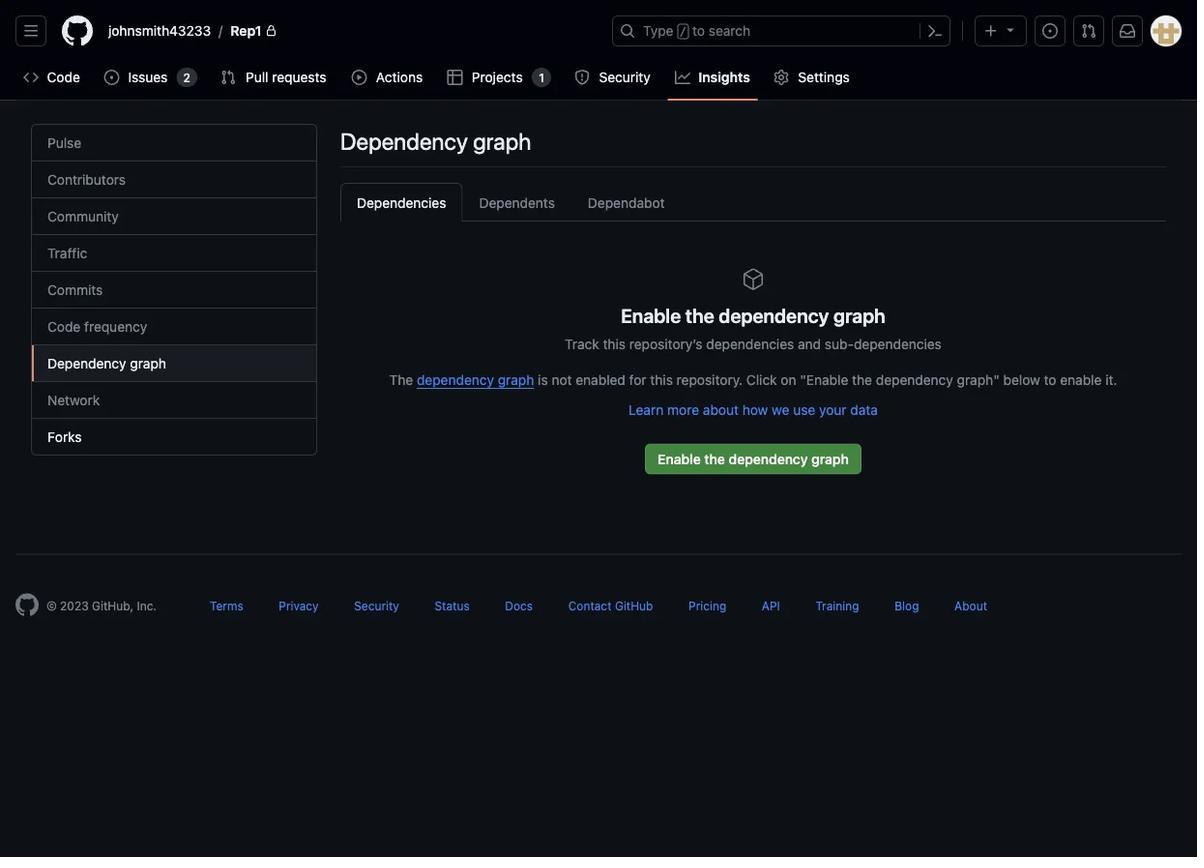 Task type: locate. For each thing, give the bounding box(es) containing it.
api link
[[762, 599, 780, 613]]

the up repository's on the right of the page
[[686, 304, 715, 327]]

3 upgrade to github pro or make this repository public to enable this feature. element from the top
[[32, 198, 316, 235]]

/ inside johnsmith43233 /
[[219, 23, 223, 39]]

graph inside button
[[812, 451, 849, 467]]

table image
[[447, 70, 463, 85]]

/ right type
[[680, 25, 687, 39]]

enable the dependency graph button
[[645, 444, 862, 474]]

actions
[[376, 69, 423, 85]]

dependency
[[719, 304, 829, 327], [417, 372, 494, 388], [876, 372, 954, 388], [729, 451, 808, 467]]

upgrade to github pro or make this repository public to enable this feature. element containing pulse
[[32, 125, 316, 162]]

1 vertical spatial security
[[354, 599, 399, 613]]

1 horizontal spatial dependency graph
[[341, 128, 531, 155]]

dependency inside insights element
[[47, 355, 126, 371]]

dependency inside button
[[729, 451, 808, 467]]

4 upgrade to github pro or make this repository public to enable this feature. element from the top
[[32, 235, 316, 272]]

code down the commits
[[47, 318, 81, 334]]

traffic
[[47, 245, 87, 261]]

code
[[47, 69, 80, 85], [47, 318, 81, 334]]

security left status link
[[354, 599, 399, 613]]

dependency down 'package' "image"
[[719, 304, 829, 327]]

the inside button
[[705, 451, 725, 467]]

enabled
[[576, 372, 626, 388]]

learn
[[629, 402, 664, 418]]

1 vertical spatial the
[[852, 372, 873, 388]]

1 vertical spatial issue opened image
[[104, 70, 119, 85]]

2 upgrade to github pro or make this repository public to enable this feature. element from the top
[[32, 162, 316, 198]]

1 horizontal spatial dependency
[[341, 128, 468, 155]]

0 vertical spatial to
[[693, 23, 705, 39]]

dependency graph down table image
[[341, 128, 531, 155]]

privacy
[[279, 599, 319, 613]]

2023
[[60, 599, 89, 613]]

to right below
[[1044, 372, 1057, 388]]

1 horizontal spatial homepage image
[[62, 15, 93, 46]]

enable
[[1060, 372, 1102, 388]]

privacy link
[[279, 599, 319, 613]]

0 vertical spatial the
[[686, 304, 715, 327]]

dependency graph down the frequency
[[47, 355, 166, 371]]

upgrade to github pro or make this repository public to enable this feature. element containing traffic
[[32, 235, 316, 272]]

it.
[[1106, 372, 1118, 388]]

enable up repository's on the right of the page
[[621, 304, 681, 327]]

security link left status link
[[354, 599, 399, 613]]

data
[[851, 402, 878, 418]]

0 horizontal spatial /
[[219, 23, 223, 39]]

insights element
[[31, 124, 317, 456]]

7 upgrade to github pro or make this repository public to enable this feature. element from the top
[[32, 382, 316, 419]]

dependencies up the dependency graph is not enabled for this repository. click on "enable the dependency graph" below to enable it.
[[707, 336, 794, 352]]

this right for
[[650, 372, 673, 388]]

/ for johnsmith43233
[[219, 23, 223, 39]]

code frequency
[[47, 318, 147, 334]]

to left search
[[693, 23, 705, 39]]

pull requests link
[[213, 63, 336, 92]]

below
[[1004, 372, 1041, 388]]

code for code
[[47, 69, 80, 85]]

track
[[565, 336, 599, 352]]

training link
[[816, 599, 860, 613]]

enable inside button
[[658, 451, 701, 467]]

0 vertical spatial dependency
[[341, 128, 468, 155]]

contributors
[[47, 171, 126, 187]]

1 vertical spatial dependency graph
[[47, 355, 166, 371]]

upgrade to github pro or make this repository public to enable this feature. element containing contributors
[[32, 162, 316, 198]]

0 horizontal spatial dependencies
[[707, 336, 794, 352]]

0 horizontal spatial security
[[354, 599, 399, 613]]

issue opened image left git pull request icon
[[1043, 23, 1058, 39]]

dependency graph
[[341, 128, 531, 155], [47, 355, 166, 371]]

6 upgrade to github pro or make this repository public to enable this feature. element from the top
[[32, 309, 316, 345]]

1 horizontal spatial this
[[650, 372, 673, 388]]

terms
[[210, 599, 243, 613]]

dependencies up data
[[854, 336, 942, 352]]

security right shield icon
[[599, 69, 651, 85]]

dependency right the
[[417, 372, 494, 388]]

1 vertical spatial homepage image
[[15, 593, 39, 617]]

0 horizontal spatial dependency
[[47, 355, 126, 371]]

repository.
[[677, 372, 743, 388]]

0 horizontal spatial dependency graph
[[47, 355, 166, 371]]

the dependency graph is not enabled for this repository. click on "enable the dependency graph" below to enable it.
[[389, 372, 1118, 388]]

frequency
[[84, 318, 147, 334]]

upgrade to github pro or make this repository public to enable this feature. element
[[32, 125, 316, 162], [32, 162, 316, 198], [32, 198, 316, 235], [32, 235, 316, 272], [32, 272, 316, 309], [32, 309, 316, 345], [32, 382, 316, 419]]

1 vertical spatial security link
[[354, 599, 399, 613]]

upgrade to github pro or make this repository public to enable this feature. element containing network
[[32, 382, 316, 419]]

pricing link
[[689, 599, 727, 613]]

git pull request image
[[1081, 23, 1097, 39]]

projects
[[472, 69, 523, 85]]

code for code frequency
[[47, 318, 81, 334]]

git pull request image
[[220, 70, 236, 85]]

type
[[643, 23, 674, 39]]

1 horizontal spatial dependencies
[[854, 336, 942, 352]]

training
[[816, 599, 860, 613]]

enable down more
[[658, 451, 701, 467]]

homepage image left ©
[[15, 593, 39, 617]]

how
[[743, 402, 768, 418]]

/ for type
[[680, 25, 687, 39]]

the
[[686, 304, 715, 327], [852, 372, 873, 388], [705, 451, 725, 467]]

0 horizontal spatial this
[[603, 336, 626, 352]]

code link
[[15, 63, 88, 92]]

issue opened image left "issues"
[[104, 70, 119, 85]]

1 vertical spatial enable
[[658, 451, 701, 467]]

issue opened image
[[1043, 23, 1058, 39], [104, 70, 119, 85]]

1 upgrade to github pro or make this repository public to enable this feature. element from the top
[[32, 125, 316, 162]]

the inside enable the dependency graph track this repository's dependencies and sub-dependencies
[[686, 304, 715, 327]]

dependency
[[341, 128, 468, 155], [47, 355, 126, 371]]

1 horizontal spatial to
[[1044, 372, 1057, 388]]

graph down your at the right of the page
[[812, 451, 849, 467]]

the up data
[[852, 372, 873, 388]]

1 horizontal spatial /
[[680, 25, 687, 39]]

0 horizontal spatial issue opened image
[[104, 70, 119, 85]]

click
[[747, 372, 777, 388]]

0 vertical spatial this
[[603, 336, 626, 352]]

homepage image up code link
[[62, 15, 93, 46]]

shield image
[[575, 70, 590, 85]]

1 horizontal spatial security link
[[567, 63, 660, 92]]

on
[[781, 372, 797, 388]]

notifications image
[[1120, 23, 1136, 39]]

graph down the frequency
[[130, 355, 166, 371]]

code right code icon
[[47, 69, 80, 85]]

the for enable the dependency graph track this repository's dependencies and sub-dependencies
[[686, 304, 715, 327]]

1 horizontal spatial issue opened image
[[1043, 23, 1058, 39]]

upgrade to github pro or make this repository public to enable this feature. element containing code frequency
[[32, 309, 316, 345]]

1 vertical spatial this
[[650, 372, 673, 388]]

dependency down we
[[729, 451, 808, 467]]

code image
[[23, 70, 39, 85]]

enable inside enable the dependency graph track this repository's dependencies and sub-dependencies
[[621, 304, 681, 327]]

5 upgrade to github pro or make this repository public to enable this feature. element from the top
[[32, 272, 316, 309]]

2 vertical spatial the
[[705, 451, 725, 467]]

graph up the dependents link
[[473, 128, 531, 155]]

package image
[[742, 268, 765, 291]]

0 vertical spatial issue opened image
[[1043, 23, 1058, 39]]

list
[[101, 15, 601, 46]]

/ inside type / to search
[[680, 25, 687, 39]]

sub-
[[825, 336, 854, 352]]

insights
[[699, 69, 751, 85]]

this right track
[[603, 336, 626, 352]]

graph up "sub-"
[[834, 304, 886, 327]]

inc.
[[137, 599, 157, 613]]

upgrade to github pro or make this repository public to enable this feature. element containing community
[[32, 198, 316, 235]]

dependency down code frequency
[[47, 355, 126, 371]]

dependency graph link
[[32, 345, 316, 382]]

security link down type
[[567, 63, 660, 92]]

code inside upgrade to github pro or make this repository public to enable this feature. element
[[47, 318, 81, 334]]

1 horizontal spatial security
[[599, 69, 651, 85]]

the down about
[[705, 451, 725, 467]]

/
[[219, 23, 223, 39], [680, 25, 687, 39]]

dependency up dependencies link
[[341, 128, 468, 155]]

repository's
[[630, 336, 703, 352]]

play image
[[352, 70, 367, 85]]

1 dependencies from the left
[[707, 336, 794, 352]]

not
[[552, 372, 572, 388]]

forks
[[47, 429, 82, 444]]

dependencies
[[707, 336, 794, 352], [854, 336, 942, 352]]

about
[[955, 599, 988, 613]]

0 vertical spatial code
[[47, 69, 80, 85]]

2
[[183, 71, 190, 84]]

security link
[[567, 63, 660, 92], [354, 599, 399, 613]]

0 vertical spatial security
[[599, 69, 651, 85]]

gear image
[[774, 70, 789, 85]]

and
[[798, 336, 821, 352]]

pricing
[[689, 599, 727, 613]]

/ left rep1
[[219, 23, 223, 39]]

johnsmith43233
[[108, 23, 211, 39]]

insights link
[[668, 63, 758, 92]]

1 vertical spatial to
[[1044, 372, 1057, 388]]

triangle down image
[[1003, 22, 1019, 37]]

homepage image
[[62, 15, 93, 46], [15, 593, 39, 617]]

1 vertical spatial dependency
[[47, 355, 126, 371]]

0 vertical spatial enable
[[621, 304, 681, 327]]

this
[[603, 336, 626, 352], [650, 372, 673, 388]]

1 vertical spatial code
[[47, 318, 81, 334]]

graph left is
[[498, 372, 534, 388]]

0 vertical spatial dependency graph
[[341, 128, 531, 155]]



Task type: vqa. For each thing, say whether or not it's contained in the screenshot.
1st Star this repository icon from the top
no



Task type: describe. For each thing, give the bounding box(es) containing it.
issues
[[128, 69, 168, 85]]

api
[[762, 599, 780, 613]]

issue opened image for git pull request image
[[104, 70, 119, 85]]

lock image
[[266, 25, 277, 37]]

pulse
[[47, 134, 81, 150]]

graph"
[[957, 372, 1000, 388]]

status
[[435, 599, 470, 613]]

list containing johnsmith43233 /
[[101, 15, 601, 46]]

community
[[47, 208, 119, 224]]

dependabot
[[588, 194, 665, 210]]

0 horizontal spatial to
[[693, 23, 705, 39]]

dependencies
[[357, 194, 446, 210]]

about
[[703, 402, 739, 418]]

enable the dependency graph track this repository's dependencies and sub-dependencies
[[565, 304, 942, 352]]

github,
[[92, 599, 134, 613]]

docs
[[505, 599, 533, 613]]

enable for enable the dependency graph track this repository's dependencies and sub-dependencies
[[621, 304, 681, 327]]

the
[[389, 372, 413, 388]]

dependabot link
[[572, 183, 682, 222]]

rep1 link
[[223, 15, 285, 46]]

dependency inside enable the dependency graph track this repository's dependencies and sub-dependencies
[[719, 304, 829, 327]]

2 dependencies from the left
[[854, 336, 942, 352]]

we
[[772, 402, 790, 418]]

dependencies link
[[341, 183, 463, 222]]

commits
[[47, 281, 103, 297]]

type / to search
[[643, 23, 751, 39]]

graph inside enable the dependency graph track this repository's dependencies and sub-dependencies
[[834, 304, 886, 327]]

"enable
[[800, 372, 849, 388]]

© 2023 github, inc.
[[46, 599, 157, 613]]

plus image
[[984, 23, 999, 39]]

issue opened image for git pull request icon
[[1043, 23, 1058, 39]]

more
[[668, 402, 699, 418]]

enable for enable the dependency graph
[[658, 451, 701, 467]]

dependents link
[[463, 183, 572, 222]]

security inside security link
[[599, 69, 651, 85]]

the for enable the dependency graph
[[705, 451, 725, 467]]

enable the dependency graph
[[658, 451, 849, 467]]

your
[[819, 402, 847, 418]]

blog link
[[895, 599, 919, 613]]

command palette image
[[928, 23, 943, 39]]

docs link
[[505, 599, 533, 613]]

network
[[47, 392, 100, 408]]

0 horizontal spatial homepage image
[[15, 593, 39, 617]]

settings link
[[766, 63, 859, 92]]

learn more about how we use your data link
[[629, 402, 878, 418]]

dependency up data
[[876, 372, 954, 388]]

contact github
[[569, 599, 653, 613]]

0 vertical spatial security link
[[567, 63, 660, 92]]

graph image
[[675, 70, 691, 85]]

settings
[[798, 69, 850, 85]]

about link
[[955, 599, 988, 613]]

0 horizontal spatial security link
[[354, 599, 399, 613]]

graph inside insights element
[[130, 355, 166, 371]]

blog
[[895, 599, 919, 613]]

rep1
[[230, 23, 262, 39]]

search
[[709, 23, 751, 39]]

contact
[[569, 599, 612, 613]]

status link
[[435, 599, 470, 613]]

use
[[793, 402, 816, 418]]

for
[[629, 372, 647, 388]]

terms link
[[210, 599, 243, 613]]

dependents
[[479, 194, 555, 210]]

0 vertical spatial homepage image
[[62, 15, 93, 46]]

actions link
[[344, 63, 432, 92]]

github
[[615, 599, 653, 613]]

this inside enable the dependency graph track this repository's dependencies and sub-dependencies
[[603, 336, 626, 352]]

forks link
[[32, 419, 316, 455]]

dependency graph inside insights element
[[47, 355, 166, 371]]

pull
[[246, 69, 269, 85]]

johnsmith43233 link
[[101, 15, 219, 46]]

learn more about how we use your data
[[629, 402, 878, 418]]

upgrade to github pro or make this repository public to enable this feature. element containing commits
[[32, 272, 316, 309]]

1
[[539, 71, 545, 84]]

pull requests
[[246, 69, 326, 85]]

requests
[[272, 69, 326, 85]]

dependency graph link
[[417, 372, 534, 388]]

is
[[538, 372, 548, 388]]

contact github link
[[569, 599, 653, 613]]

johnsmith43233 /
[[108, 23, 223, 39]]

©
[[46, 599, 57, 613]]



